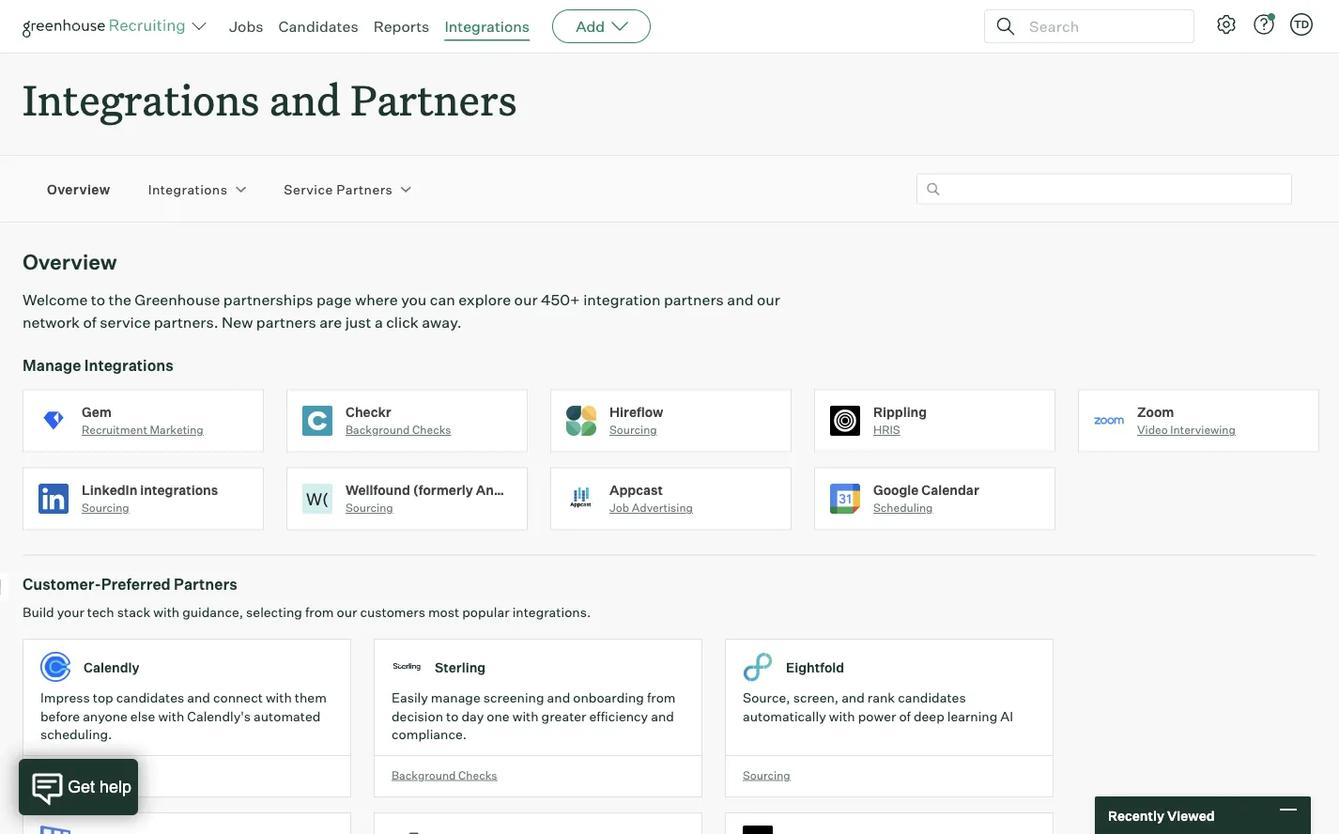 Task type: locate. For each thing, give the bounding box(es) containing it.
rippling hris
[[874, 404, 927, 437]]

customer-preferred partners
[[23, 575, 237, 594]]

partners for integrations and partners
[[351, 71, 517, 127]]

page
[[317, 290, 352, 309]]

background checks
[[392, 768, 497, 782]]

450+
[[541, 290, 580, 309]]

1 vertical spatial integrations link
[[148, 180, 228, 198]]

integration
[[583, 290, 661, 309]]

easily
[[392, 690, 428, 706]]

appcast
[[610, 482, 663, 498]]

1 horizontal spatial from
[[647, 690, 676, 706]]

2 candidates from the left
[[898, 690, 966, 706]]

1 vertical spatial of
[[899, 708, 911, 724]]

partners right integration
[[664, 290, 724, 309]]

0 horizontal spatial candidates
[[116, 690, 184, 706]]

to inside 'easily manage screening and onboarding from decision to day one with greater efficiency and compliance.'
[[446, 708, 459, 724]]

of left service on the left
[[83, 313, 97, 332]]

partners right 'service'
[[336, 181, 393, 197]]

calendly's
[[187, 708, 251, 724]]

your
[[57, 604, 84, 621]]

sourcing down hireflow
[[610, 423, 657, 437]]

0 horizontal spatial from
[[305, 604, 334, 621]]

automated
[[254, 708, 321, 724]]

sourcing
[[610, 423, 657, 437], [82, 501, 129, 515], [346, 501, 393, 515], [743, 768, 791, 782]]

connect
[[213, 690, 263, 706]]

hireflow
[[610, 404, 664, 420]]

1 vertical spatial to
[[446, 708, 459, 724]]

1 vertical spatial scheduling
[[40, 768, 100, 782]]

advertising
[[632, 501, 693, 515]]

greenhouse recruiting image
[[23, 15, 192, 38]]

1 vertical spatial from
[[647, 690, 676, 706]]

scheduling down google
[[874, 501, 933, 515]]

candidates up else
[[116, 690, 184, 706]]

0 vertical spatial partners
[[351, 71, 517, 127]]

sourcing down wellfound
[[346, 501, 393, 515]]

0 vertical spatial overview
[[47, 181, 111, 197]]

integrations
[[140, 482, 218, 498]]

zoom video interviewing
[[1138, 404, 1236, 437]]

recently viewed
[[1108, 807, 1215, 824]]

0 vertical spatial of
[[83, 313, 97, 332]]

with down the screen,
[[829, 708, 855, 724]]

compliance.
[[392, 726, 467, 743]]

from right selecting on the bottom left of page
[[305, 604, 334, 621]]

angellist
[[476, 482, 538, 498]]

of inside "source, screen, and rank candidates automatically with power of deep learning ai"
[[899, 708, 911, 724]]

calendar
[[922, 482, 979, 498]]

1 horizontal spatial of
[[899, 708, 911, 724]]

away.
[[422, 313, 462, 332]]

1 horizontal spatial checks
[[458, 768, 497, 782]]

sourcing down automatically
[[743, 768, 791, 782]]

td button
[[1287, 9, 1317, 39]]

marketing
[[150, 423, 204, 437]]

new
[[222, 313, 253, 332]]

with inside "source, screen, and rank candidates automatically with power of deep learning ai"
[[829, 708, 855, 724]]

overview
[[47, 181, 111, 197], [23, 249, 117, 275]]

1 candidates from the left
[[116, 690, 184, 706]]

partners down reports link
[[351, 71, 517, 127]]

customer-
[[23, 575, 101, 594]]

eightfold
[[786, 659, 845, 675]]

network
[[23, 313, 80, 332]]

1 vertical spatial overview
[[23, 249, 117, 275]]

job
[[610, 501, 630, 515]]

0 horizontal spatial checks
[[412, 423, 451, 437]]

0 vertical spatial checks
[[412, 423, 451, 437]]

Search text field
[[1025, 13, 1177, 40]]

1 vertical spatial checks
[[458, 768, 497, 782]]

manage
[[431, 690, 481, 706]]

1 horizontal spatial candidates
[[898, 690, 966, 706]]

None text field
[[917, 173, 1293, 204]]

talent)
[[541, 482, 586, 498]]

most
[[428, 604, 459, 621]]

td button
[[1291, 13, 1313, 36]]

google
[[874, 482, 919, 498]]

0 vertical spatial integrations link
[[445, 17, 530, 36]]

partners.
[[154, 313, 219, 332]]

partners
[[664, 290, 724, 309], [256, 313, 316, 332]]

welcome
[[23, 290, 88, 309]]

scheduling.
[[40, 726, 112, 743]]

decision
[[392, 708, 443, 724]]

welcome to the greenhouse partnerships page where you can explore our 450+ integration partners and our network of service partners. new partners are just a click away.
[[23, 290, 781, 332]]

checkr background checks
[[346, 404, 451, 437]]

background
[[346, 423, 410, 437], [392, 768, 456, 782]]

where
[[355, 290, 398, 309]]

service
[[100, 313, 151, 332]]

sourcing down linkedin
[[82, 501, 129, 515]]

scheduling down scheduling.
[[40, 768, 100, 782]]

0 horizontal spatial to
[[91, 290, 105, 309]]

screening
[[484, 690, 544, 706]]

0 horizontal spatial scheduling
[[40, 768, 100, 782]]

with inside 'easily manage screening and onboarding from decision to day one with greater efficiency and compliance.'
[[513, 708, 539, 724]]

2 vertical spatial partners
[[174, 575, 237, 594]]

screen,
[[793, 690, 839, 706]]

sourcing inside hireflow sourcing
[[610, 423, 657, 437]]

candidates up deep at bottom right
[[898, 690, 966, 706]]

0 horizontal spatial of
[[83, 313, 97, 332]]

partners down partnerships
[[256, 313, 316, 332]]

from up "efficiency"
[[647, 690, 676, 706]]

to down manage
[[446, 708, 459, 724]]

0 horizontal spatial integrations link
[[148, 180, 228, 198]]

sourcing inside wellfound (formerly angellist talent) sourcing
[[346, 501, 393, 515]]

and inside "source, screen, and rank candidates automatically with power of deep learning ai"
[[842, 690, 865, 706]]

w(
[[306, 488, 329, 509]]

with down screening
[[513, 708, 539, 724]]

1 vertical spatial partners
[[336, 181, 393, 197]]

background down the checkr
[[346, 423, 410, 437]]

1 horizontal spatial scheduling
[[874, 501, 933, 515]]

integrations link
[[445, 17, 530, 36], [148, 180, 228, 198]]

source,
[[743, 690, 791, 706]]

background down compliance.
[[392, 768, 456, 782]]

partners up guidance,
[[174, 575, 237, 594]]

partnerships
[[223, 290, 313, 309]]

partners
[[351, 71, 517, 127], [336, 181, 393, 197], [174, 575, 237, 594]]

sterling
[[435, 659, 486, 675]]

of left deep at bottom right
[[899, 708, 911, 724]]

candidates
[[279, 17, 358, 36]]

to left the
[[91, 290, 105, 309]]

checks up (formerly at the left of the page
[[412, 423, 451, 437]]

0 vertical spatial to
[[91, 290, 105, 309]]

of inside welcome to the greenhouse partnerships page where you can explore our 450+ integration partners and our network of service partners. new partners are just a click away.
[[83, 313, 97, 332]]

of
[[83, 313, 97, 332], [899, 708, 911, 724]]

reports
[[374, 17, 430, 36]]

rank
[[868, 690, 895, 706]]

and
[[269, 71, 341, 127], [727, 290, 754, 309], [187, 690, 210, 706], [547, 690, 570, 706], [842, 690, 865, 706], [651, 708, 674, 724]]

greater
[[542, 708, 587, 724]]

scheduling
[[874, 501, 933, 515], [40, 768, 100, 782]]

0 vertical spatial background
[[346, 423, 410, 437]]

manage integrations
[[23, 356, 174, 375]]

click
[[386, 313, 419, 332]]

integrations.
[[513, 604, 591, 621]]

recently
[[1108, 807, 1165, 824]]

with
[[153, 604, 180, 621], [266, 690, 292, 706], [158, 708, 184, 724], [513, 708, 539, 724], [829, 708, 855, 724]]

checks down day
[[458, 768, 497, 782]]

0 vertical spatial scheduling
[[874, 501, 933, 515]]

1 vertical spatial partners
[[256, 313, 316, 332]]

source, screen, and rank candidates automatically with power of deep learning ai
[[743, 690, 1014, 724]]

0 vertical spatial partners
[[664, 290, 724, 309]]

2 horizontal spatial our
[[757, 290, 781, 309]]

1 horizontal spatial to
[[446, 708, 459, 724]]



Task type: vqa. For each thing, say whether or not it's contained in the screenshot.


Task type: describe. For each thing, give the bounding box(es) containing it.
0 vertical spatial from
[[305, 604, 334, 621]]

rippling
[[874, 404, 927, 420]]

candidates link
[[279, 17, 358, 36]]

candidates inside impress top candidates and connect with them before anyone else with calendly's automated scheduling.
[[116, 690, 184, 706]]

gem
[[82, 404, 112, 420]]

gem recruitment marketing
[[82, 404, 204, 437]]

scheduling inside google calendar scheduling
[[874, 501, 933, 515]]

integrations for right integrations link
[[445, 17, 530, 36]]

checks inside checkr background checks
[[412, 423, 451, 437]]

stack
[[117, 604, 151, 621]]

calendly
[[84, 659, 140, 675]]

else
[[130, 708, 155, 724]]

impress
[[40, 690, 90, 706]]

wellfound
[[346, 482, 410, 498]]

with right stack
[[153, 604, 180, 621]]

wellfound (formerly angellist talent) sourcing
[[346, 482, 586, 515]]

0 horizontal spatial our
[[337, 604, 357, 621]]

learning
[[948, 708, 998, 724]]

background inside checkr background checks
[[346, 423, 410, 437]]

one
[[487, 708, 510, 724]]

deep
[[914, 708, 945, 724]]

0 horizontal spatial partners
[[256, 313, 316, 332]]

add
[[576, 17, 605, 36]]

add button
[[552, 9, 651, 43]]

preferred
[[101, 575, 171, 594]]

ai
[[1001, 708, 1014, 724]]

efficiency
[[589, 708, 648, 724]]

and inside impress top candidates and connect with them before anyone else with calendly's automated scheduling.
[[187, 690, 210, 706]]

them
[[295, 690, 327, 706]]

build your tech stack with guidance, selecting from our customers most popular integrations.
[[23, 604, 591, 621]]

guidance,
[[182, 604, 243, 621]]

with right else
[[158, 708, 184, 724]]

you
[[401, 290, 427, 309]]

interviewing
[[1171, 423, 1236, 437]]

jobs link
[[229, 17, 263, 36]]

anyone
[[83, 708, 128, 724]]

1 horizontal spatial partners
[[664, 290, 724, 309]]

easily manage screening and onboarding from decision to day one with greater efficiency and compliance.
[[392, 690, 676, 743]]

the
[[108, 290, 131, 309]]

integrations for integrations link to the left
[[148, 181, 228, 197]]

from inside 'easily manage screening and onboarding from decision to day one with greater efficiency and compliance.'
[[647, 690, 676, 706]]

overview link
[[47, 180, 111, 198]]

onboarding
[[573, 690, 644, 706]]

service partners link
[[284, 180, 393, 198]]

integrations for integrations and partners
[[23, 71, 260, 127]]

with up the automated
[[266, 690, 292, 706]]

popular
[[462, 604, 510, 621]]

zoom
[[1138, 404, 1175, 420]]

explore
[[459, 290, 511, 309]]

before
[[40, 708, 80, 724]]

power
[[858, 708, 896, 724]]

linkedin integrations sourcing
[[82, 482, 218, 515]]

1 horizontal spatial integrations link
[[445, 17, 530, 36]]

a
[[375, 313, 383, 332]]

sourcing inside linkedin integrations sourcing
[[82, 501, 129, 515]]

appcast job advertising
[[610, 482, 693, 515]]

google calendar scheduling
[[874, 482, 979, 515]]

partners for customer-preferred partners
[[174, 575, 237, 594]]

automatically
[[743, 708, 826, 724]]

service partners
[[284, 181, 393, 197]]

to inside welcome to the greenhouse partnerships page where you can explore our 450+ integration partners and our network of service partners. new partners are just a click away.
[[91, 290, 105, 309]]

linkedin
[[82, 482, 138, 498]]

day
[[462, 708, 484, 724]]

impress top candidates and connect with them before anyone else with calendly's automated scheduling.
[[40, 690, 327, 743]]

greenhouse
[[135, 290, 220, 309]]

and inside welcome to the greenhouse partnerships page where you can explore our 450+ integration partners and our network of service partners. new partners are just a click away.
[[727, 290, 754, 309]]

td
[[1294, 18, 1310, 31]]

configure image
[[1215, 13, 1238, 36]]

tech
[[87, 604, 114, 621]]

checkr
[[346, 404, 391, 420]]

hris
[[874, 423, 901, 437]]

hireflow sourcing
[[610, 404, 664, 437]]

integrations and partners
[[23, 71, 517, 127]]

customers
[[360, 604, 425, 621]]

1 vertical spatial background
[[392, 768, 456, 782]]

reports link
[[374, 17, 430, 36]]

are
[[320, 313, 342, 332]]

recruitment
[[82, 423, 147, 437]]

1 horizontal spatial our
[[514, 290, 538, 309]]

candidates inside "source, screen, and rank candidates automatically with power of deep learning ai"
[[898, 690, 966, 706]]

(formerly
[[413, 482, 473, 498]]

just
[[345, 313, 371, 332]]

video
[[1138, 423, 1168, 437]]

top
[[93, 690, 113, 706]]



